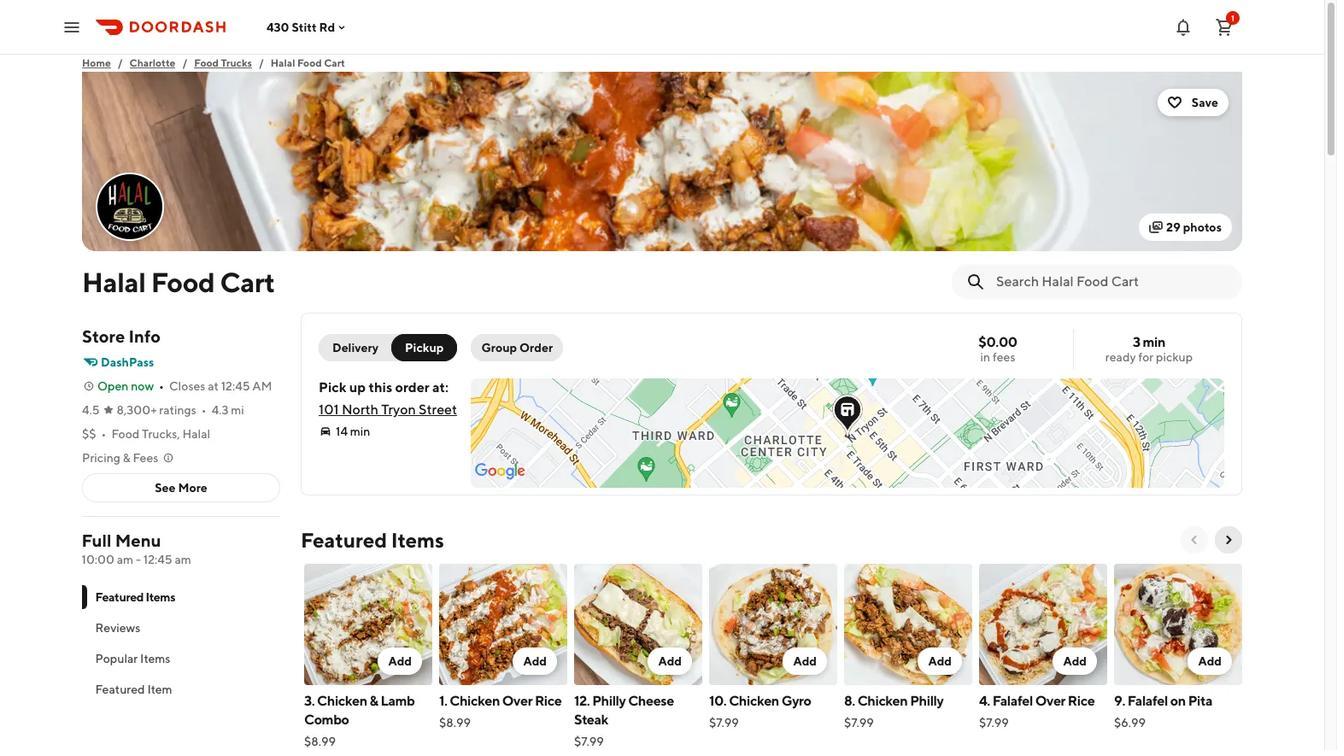 Task type: vqa. For each thing, say whether or not it's contained in the screenshot.


Task type: describe. For each thing, give the bounding box(es) containing it.
this
[[369, 379, 392, 396]]

1 vertical spatial cart
[[220, 266, 275, 298]]

add button for 3. chicken & lamb combo
[[378, 648, 422, 675]]

popular items button
[[82, 644, 280, 674]]

29 photos
[[1167, 220, 1222, 234]]

see
[[155, 481, 176, 495]]

8. chicken philly $7.99
[[844, 693, 944, 730]]

2 vertical spatial halal
[[182, 427, 210, 441]]

9. falafel on pita $6.99
[[1114, 693, 1213, 730]]

0 vertical spatial •
[[159, 379, 164, 393]]

pick up this order at: 101 north tryon street
[[319, 379, 457, 418]]

items inside button
[[141, 652, 171, 666]]

10:00
[[82, 553, 115, 567]]

photos
[[1183, 220, 1222, 234]]

4.3 mi
[[212, 403, 244, 417]]

store info
[[82, 326, 161, 346]]

fees
[[133, 451, 158, 465]]

$0.00
[[979, 334, 1018, 350]]

add button for 12. philly cheese steak
[[648, 648, 692, 675]]

featured items heading
[[301, 526, 444, 554]]

info
[[129, 326, 161, 346]]

order methods option group
[[319, 334, 458, 362]]

save
[[1192, 96, 1219, 109]]

falafel for 4.
[[993, 693, 1033, 709]]

430
[[267, 20, 289, 34]]

fees
[[993, 350, 1016, 364]]

steak
[[574, 712, 608, 728]]

430 stitt rd
[[267, 20, 335, 34]]

0 horizontal spatial •
[[101, 427, 106, 441]]

3
[[1133, 334, 1141, 350]]

street
[[419, 402, 457, 418]]

trucks,
[[142, 427, 180, 441]]

$0.00 in fees
[[979, 334, 1018, 364]]

$$
[[82, 427, 96, 441]]

10. chicken gyro $7.99
[[709, 693, 812, 730]]

next button of carousel image
[[1222, 533, 1236, 547]]

min for 3
[[1143, 334, 1166, 350]]

group
[[482, 341, 517, 355]]

$7.99 inside 10. chicken gyro $7.99
[[709, 716, 739, 730]]

add for 3. chicken & lamb combo
[[388, 655, 412, 668]]

full
[[82, 531, 112, 550]]

stitt
[[292, 20, 317, 34]]

combo
[[304, 712, 349, 728]]

4.
[[979, 693, 990, 709]]

up
[[349, 379, 366, 396]]

1.
[[439, 693, 447, 709]]

1 am from the left
[[117, 553, 134, 567]]

full menu 10:00 am - 12:45 am
[[82, 531, 192, 567]]

see more button
[[83, 474, 279, 502]]

add for 1. chicken over rice
[[523, 655, 547, 668]]

over for chicken
[[502, 693, 533, 709]]

1 button
[[1208, 10, 1242, 44]]

food left trucks
[[194, 56, 219, 69]]

9.
[[1114, 693, 1126, 709]]

charlotte link
[[130, 55, 176, 72]]

add for 4. falafel over rice
[[1064, 655, 1087, 668]]

pita
[[1189, 693, 1213, 709]]

add button for 9. falafel on pita
[[1188, 648, 1232, 675]]

pickup
[[405, 341, 444, 355]]

3 / from the left
[[259, 56, 264, 69]]

in
[[981, 350, 991, 364]]

rd
[[319, 20, 335, 34]]

food trucks link
[[194, 55, 252, 72]]

101
[[319, 402, 339, 418]]

order
[[395, 379, 430, 396]]

$6.99
[[1114, 716, 1146, 730]]

for
[[1139, 350, 1154, 364]]

map region
[[300, 216, 1338, 654]]

14 min
[[336, 425, 370, 438]]

10. chicken gyro image
[[709, 564, 838, 685]]

item
[[148, 683, 173, 697]]

8,300+
[[117, 403, 157, 417]]

8. chicken philly image
[[844, 564, 973, 685]]

more
[[178, 481, 208, 495]]

home / charlotte / food trucks / halal food cart
[[82, 56, 345, 69]]

3 min ready for pickup
[[1106, 334, 1193, 364]]

4. falafel over rice $7.99
[[979, 693, 1095, 730]]

1 items, open order cart image
[[1214, 17, 1235, 37]]

0 horizontal spatial halal
[[82, 266, 146, 298]]

chicken for 10.
[[729, 693, 779, 709]]

powered by google image
[[475, 463, 526, 480]]

12. philly cheese steak $7.99
[[574, 693, 674, 749]]

reviews
[[96, 621, 141, 635]]

rice for 1. chicken over rice
[[535, 693, 562, 709]]

1 vertical spatial featured items
[[96, 591, 176, 604]]

add button for 4. falafel over rice
[[1053, 648, 1097, 675]]

pricing & fees
[[82, 451, 158, 465]]

$7.99 inside "4. falafel over rice $7.99"
[[979, 716, 1009, 730]]

12.
[[574, 693, 590, 709]]

1 vertical spatial items
[[146, 591, 176, 604]]

add for 10. chicken gyro
[[793, 655, 817, 668]]

dashpass
[[101, 356, 154, 369]]

add button for 10. chicken gyro
[[783, 648, 827, 675]]

& inside 3. chicken & lamb combo $8.99
[[370, 693, 378, 709]]

open
[[97, 379, 129, 393]]

9. falafel on pita image
[[1114, 564, 1243, 685]]



Task type: locate. For each thing, give the bounding box(es) containing it.
delivery
[[332, 341, 379, 355]]

north
[[342, 402, 379, 418]]

2 horizontal spatial •
[[201, 403, 207, 417]]

10.
[[709, 693, 727, 709]]

2 chicken from the left
[[450, 693, 500, 709]]

0 vertical spatial items
[[391, 528, 444, 552]]

1 vertical spatial featured
[[96, 591, 144, 604]]

2 vertical spatial items
[[141, 652, 171, 666]]

Item Search search field
[[997, 273, 1229, 291]]

cart
[[324, 56, 345, 69], [220, 266, 275, 298]]

now
[[131, 379, 154, 393]]

• right "$$"
[[101, 427, 106, 441]]

falafel for 9.
[[1128, 693, 1168, 709]]

chicken inside 1. chicken over rice $8.99
[[450, 693, 500, 709]]

chicken right '8.'
[[858, 693, 908, 709]]

1 horizontal spatial $8.99
[[439, 716, 471, 730]]

add for 12. philly cheese steak
[[658, 655, 682, 668]]

5 add from the left
[[928, 655, 952, 668]]

2 vertical spatial •
[[101, 427, 106, 441]]

min right 14
[[350, 425, 370, 438]]

falafel right 4.
[[993, 693, 1033, 709]]

0 vertical spatial featured
[[301, 528, 387, 552]]

3. chicken & lamb combo $8.99
[[304, 693, 415, 749]]

1 vertical spatial 12:45
[[144, 553, 173, 567]]

over inside "4. falafel over rice $7.99"
[[1036, 693, 1066, 709]]

/ right home
[[118, 56, 123, 69]]

6 add button from the left
[[1053, 648, 1097, 675]]

food up the info
[[151, 266, 215, 298]]

12:45 inside the full menu 10:00 am - 12:45 am
[[144, 553, 173, 567]]

at
[[208, 379, 219, 393]]

min right 3
[[1143, 334, 1166, 350]]

/
[[118, 56, 123, 69], [182, 56, 187, 69], [259, 56, 264, 69]]

add up 1. chicken over rice $8.99
[[523, 655, 547, 668]]

rice left 9.
[[1068, 693, 1095, 709]]

0 horizontal spatial philly
[[592, 693, 626, 709]]

2 vertical spatial featured
[[96, 683, 145, 697]]

1 horizontal spatial philly
[[910, 693, 944, 709]]

philly
[[592, 693, 626, 709], [910, 693, 944, 709]]

$8.99 down 1.
[[439, 716, 471, 730]]

add button for 1. chicken over rice
[[513, 648, 557, 675]]

halal
[[271, 56, 295, 69], [82, 266, 146, 298], [182, 427, 210, 441]]

popular
[[96, 652, 138, 666]]

$8.99 down combo
[[304, 735, 336, 749]]

& left lamb
[[370, 693, 378, 709]]

min inside the 3 min ready for pickup
[[1143, 334, 1166, 350]]

mi
[[231, 403, 244, 417]]

add button up "4. falafel over rice $7.99"
[[1053, 648, 1097, 675]]

29 photos button
[[1139, 214, 1232, 241]]

add for 9. falafel on pita
[[1199, 655, 1222, 668]]

charlotte
[[130, 56, 176, 69]]

add button up "8. chicken philly $7.99"
[[918, 648, 962, 675]]

1 over from the left
[[502, 693, 533, 709]]

0 horizontal spatial &
[[123, 451, 130, 465]]

philly up steak
[[592, 693, 626, 709]]

halal food cart image
[[82, 72, 1243, 251], [97, 174, 162, 239]]

8,300+ ratings •
[[117, 403, 207, 417]]

1 vertical spatial •
[[201, 403, 207, 417]]

$7.99 inside 12. philly cheese steak $7.99
[[574, 735, 604, 749]]

4.5
[[82, 403, 100, 417]]

0 horizontal spatial min
[[350, 425, 370, 438]]

menu
[[116, 531, 162, 550]]

notification bell image
[[1173, 17, 1194, 37]]

1 add button from the left
[[378, 648, 422, 675]]

halal up store info
[[82, 266, 146, 298]]

101 north tryon street link
[[319, 402, 457, 418]]

$7.99 down 10.
[[709, 716, 739, 730]]

add up "pita"
[[1199, 655, 1222, 668]]

featured items up 3. chicken & lamb combo image
[[301, 528, 444, 552]]

chicken right 1.
[[450, 693, 500, 709]]

popular items
[[96, 652, 171, 666]]

2 / from the left
[[182, 56, 187, 69]]

1 vertical spatial halal
[[82, 266, 146, 298]]

& left fees
[[123, 451, 130, 465]]

rice for 4. falafel over rice
[[1068, 693, 1095, 709]]

2 add from the left
[[523, 655, 547, 668]]

1. chicken over rice $8.99
[[439, 693, 562, 730]]

2 rice from the left
[[1068, 693, 1095, 709]]

1 vertical spatial min
[[350, 425, 370, 438]]

$8.99 inside 1. chicken over rice $8.99
[[439, 716, 471, 730]]

2 horizontal spatial /
[[259, 56, 264, 69]]

featured item button
[[82, 674, 280, 705]]

0 horizontal spatial am
[[117, 553, 134, 567]]

previous button of carousel image
[[1188, 533, 1202, 547]]

chicken for 1.
[[450, 693, 500, 709]]

min for 14
[[350, 425, 370, 438]]

add button up gyro
[[783, 648, 827, 675]]

29
[[1167, 220, 1181, 234]]

chicken inside "8. chicken philly $7.99"
[[858, 693, 908, 709]]

rice inside "4. falafel over rice $7.99"
[[1068, 693, 1095, 709]]

/ right charlotte
[[182, 56, 187, 69]]

0 horizontal spatial 12:45
[[144, 553, 173, 567]]

add button up "pita"
[[1188, 648, 1232, 675]]

Delivery radio
[[319, 334, 403, 362]]

am
[[252, 379, 272, 393]]

philly inside 12. philly cheese steak $7.99
[[592, 693, 626, 709]]

0 horizontal spatial $8.99
[[304, 735, 336, 749]]

430 stitt rd button
[[267, 20, 349, 34]]

over for falafel
[[1036, 693, 1066, 709]]

1 vertical spatial $8.99
[[304, 735, 336, 749]]

see more
[[155, 481, 208, 495]]

0 horizontal spatial cart
[[220, 266, 275, 298]]

0 vertical spatial min
[[1143, 334, 1166, 350]]

chicken right 10.
[[729, 693, 779, 709]]

1 horizontal spatial halal
[[182, 427, 210, 441]]

philly left 4.
[[910, 693, 944, 709]]

1 rice from the left
[[535, 693, 562, 709]]

1 horizontal spatial over
[[1036, 693, 1066, 709]]

pick
[[319, 379, 346, 396]]

add button
[[378, 648, 422, 675], [513, 648, 557, 675], [648, 648, 692, 675], [783, 648, 827, 675], [918, 648, 962, 675], [1053, 648, 1097, 675], [1188, 648, 1232, 675]]

0 horizontal spatial /
[[118, 56, 123, 69]]

• left the 4.3
[[201, 403, 207, 417]]

chicken
[[317, 693, 367, 709], [450, 693, 500, 709], [729, 693, 779, 709], [858, 693, 908, 709]]

1 horizontal spatial rice
[[1068, 693, 1095, 709]]

1 horizontal spatial featured items
[[301, 528, 444, 552]]

items
[[391, 528, 444, 552], [146, 591, 176, 604], [141, 652, 171, 666]]

2 am from the left
[[175, 553, 192, 567]]

falafel inside "4. falafel over rice $7.99"
[[993, 693, 1033, 709]]

am right -
[[175, 553, 192, 567]]

add
[[388, 655, 412, 668], [523, 655, 547, 668], [658, 655, 682, 668], [793, 655, 817, 668], [928, 655, 952, 668], [1064, 655, 1087, 668], [1199, 655, 1222, 668]]

1 horizontal spatial min
[[1143, 334, 1166, 350]]

0 vertical spatial 12:45
[[221, 379, 250, 393]]

$7.99 down steak
[[574, 735, 604, 749]]

/ right trucks
[[259, 56, 264, 69]]

add up lamb
[[388, 655, 412, 668]]

home link
[[82, 55, 111, 72]]

2 horizontal spatial halal
[[271, 56, 295, 69]]

add button up 1. chicken over rice $8.99
[[513, 648, 557, 675]]

1 falafel from the left
[[993, 693, 1033, 709]]

add up cheese
[[658, 655, 682, 668]]

1 horizontal spatial •
[[159, 379, 164, 393]]

2 philly from the left
[[910, 693, 944, 709]]

halal down 430
[[271, 56, 295, 69]]

2 add button from the left
[[513, 648, 557, 675]]

trucks
[[221, 56, 252, 69]]

add button up lamb
[[378, 648, 422, 675]]

rice left 12.
[[535, 693, 562, 709]]

open menu image
[[62, 17, 82, 37]]

food down '430 stitt rd' popup button
[[297, 56, 322, 69]]

1 chicken from the left
[[317, 693, 367, 709]]

add up gyro
[[793, 655, 817, 668]]

halal down ratings
[[182, 427, 210, 441]]

4.3
[[212, 403, 229, 417]]

3. chicken & lamb combo image
[[304, 564, 432, 685]]

1 horizontal spatial 12:45
[[221, 379, 250, 393]]

featured inside heading
[[301, 528, 387, 552]]

$$ • food trucks, halal
[[82, 427, 210, 441]]

12. philly cheese steak image
[[574, 564, 703, 685]]

14
[[336, 425, 348, 438]]

chicken inside 3. chicken & lamb combo $8.99
[[317, 693, 367, 709]]

-
[[136, 553, 141, 567]]

over right 4.
[[1036, 693, 1066, 709]]

group order button
[[471, 334, 563, 362]]

3 chicken from the left
[[729, 693, 779, 709]]

0 horizontal spatial falafel
[[993, 693, 1033, 709]]

add button up cheese
[[648, 648, 692, 675]]

featured inside button
[[96, 683, 145, 697]]

$8.99 inside 3. chicken & lamb combo $8.99
[[304, 735, 336, 749]]

chicken up combo
[[317, 693, 367, 709]]

$7.99 inside "8. chicken philly $7.99"
[[844, 716, 874, 730]]

add for 8. chicken philly
[[928, 655, 952, 668]]

closes
[[169, 379, 205, 393]]

over left 12.
[[502, 693, 533, 709]]

3.
[[304, 693, 315, 709]]

pricing & fees button
[[82, 450, 175, 467]]

8.
[[844, 693, 855, 709]]

$8.99
[[439, 716, 471, 730], [304, 735, 336, 749]]

4 chicken from the left
[[858, 693, 908, 709]]

1 vertical spatial &
[[370, 693, 378, 709]]

min
[[1143, 334, 1166, 350], [350, 425, 370, 438]]

philly inside "8. chicken philly $7.99"
[[910, 693, 944, 709]]

5 add button from the left
[[918, 648, 962, 675]]

featured items up reviews
[[96, 591, 176, 604]]

0 horizontal spatial over
[[502, 693, 533, 709]]

1 horizontal spatial &
[[370, 693, 378, 709]]

over inside 1. chicken over rice $8.99
[[502, 693, 533, 709]]

2 over from the left
[[1036, 693, 1066, 709]]

1 horizontal spatial cart
[[324, 56, 345, 69]]

0 vertical spatial &
[[123, 451, 130, 465]]

&
[[123, 451, 130, 465], [370, 693, 378, 709]]

1 philly from the left
[[592, 693, 626, 709]]

3 add button from the left
[[648, 648, 692, 675]]

tryon
[[381, 402, 416, 418]]

add up "4. falafel over rice $7.99"
[[1064, 655, 1087, 668]]

1
[[1232, 12, 1235, 23]]

food up pricing & fees button
[[111, 427, 140, 441]]

add button for 8. chicken philly
[[918, 648, 962, 675]]

12:45 right -
[[144, 553, 173, 567]]

4 add from the left
[[793, 655, 817, 668]]

falafel right 9.
[[1128, 693, 1168, 709]]

am left -
[[117, 553, 134, 567]]

0 horizontal spatial featured items
[[96, 591, 176, 604]]

•
[[159, 379, 164, 393], [201, 403, 207, 417], [101, 427, 106, 441]]

at:
[[432, 379, 449, 396]]

1 horizontal spatial /
[[182, 56, 187, 69]]

0 vertical spatial featured items
[[301, 528, 444, 552]]

2 falafel from the left
[[1128, 693, 1168, 709]]

add up "8. chicken philly $7.99"
[[928, 655, 952, 668]]

open now
[[97, 379, 154, 393]]

halal food cart
[[82, 266, 275, 298]]

chicken for 8.
[[858, 693, 908, 709]]

pickup
[[1156, 350, 1193, 364]]

$7.99 down '8.'
[[844, 716, 874, 730]]

0 horizontal spatial rice
[[535, 693, 562, 709]]

reviews button
[[82, 613, 280, 644]]

pricing
[[82, 451, 120, 465]]

ready
[[1106, 350, 1136, 364]]

items inside heading
[[391, 528, 444, 552]]

1 horizontal spatial falafel
[[1128, 693, 1168, 709]]

order
[[520, 341, 553, 355]]

falafel inside 9. falafel on pita $6.99
[[1128, 693, 1168, 709]]

food
[[194, 56, 219, 69], [297, 56, 322, 69], [151, 266, 215, 298], [111, 427, 140, 441]]

group order
[[482, 341, 553, 355]]

cheese
[[628, 693, 674, 709]]

home
[[82, 56, 111, 69]]

7 add button from the left
[[1188, 648, 1232, 675]]

• right now in the left bottom of the page
[[159, 379, 164, 393]]

4 add button from the left
[[783, 648, 827, 675]]

1 / from the left
[[118, 56, 123, 69]]

0 vertical spatial $8.99
[[439, 716, 471, 730]]

& inside pricing & fees button
[[123, 451, 130, 465]]

$7.99 down 4.
[[979, 716, 1009, 730]]

on
[[1171, 693, 1186, 709]]

1. chicken over rice image
[[439, 564, 567, 685]]

save button
[[1158, 89, 1229, 116]]

12:45 right at
[[221, 379, 250, 393]]

rice inside 1. chicken over rice $8.99
[[535, 693, 562, 709]]

0 vertical spatial halal
[[271, 56, 295, 69]]

• closes at 12:45 am
[[159, 379, 272, 393]]

4. falafel over rice image
[[979, 564, 1108, 685]]

featured item
[[96, 683, 173, 697]]

6 add from the left
[[1064, 655, 1087, 668]]

3 add from the left
[[658, 655, 682, 668]]

featured items
[[301, 528, 444, 552], [96, 591, 176, 604]]

lamb
[[381, 693, 415, 709]]

7 add from the left
[[1199, 655, 1222, 668]]

gyro
[[782, 693, 812, 709]]

chicken inside 10. chicken gyro $7.99
[[729, 693, 779, 709]]

chicken for 3.
[[317, 693, 367, 709]]

0 vertical spatial cart
[[324, 56, 345, 69]]

Pickup radio
[[391, 334, 458, 362]]

1 horizontal spatial am
[[175, 553, 192, 567]]

12:45
[[221, 379, 250, 393], [144, 553, 173, 567]]

1 add from the left
[[388, 655, 412, 668]]



